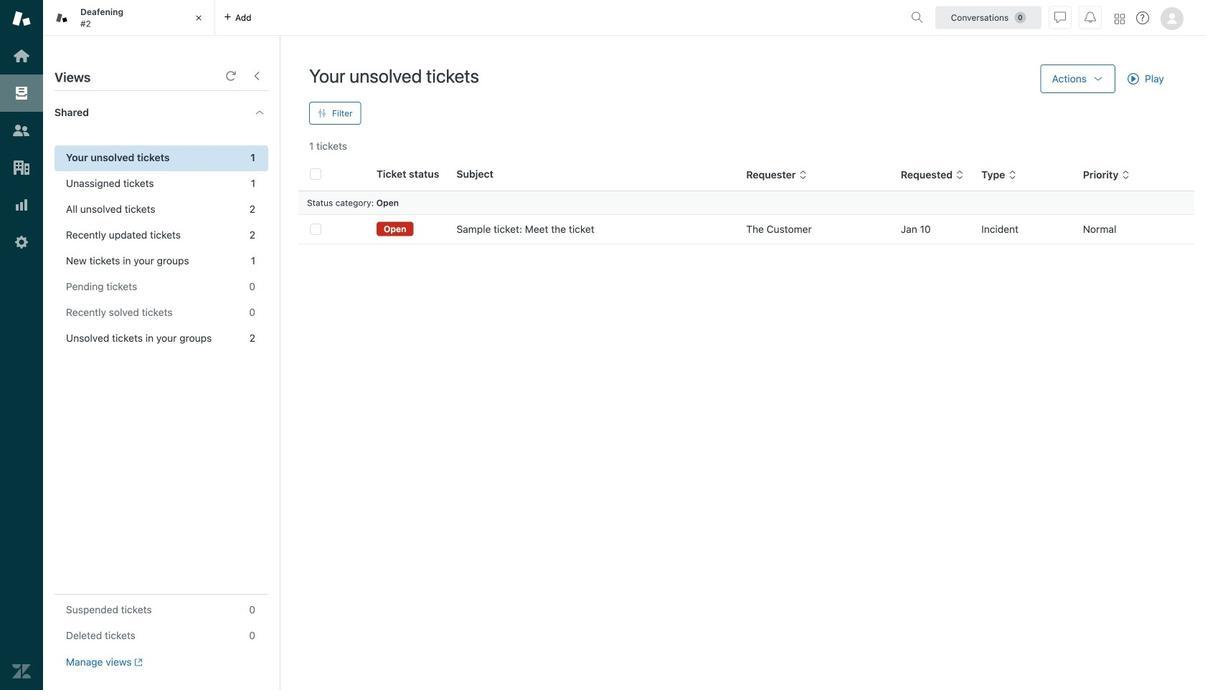 Task type: describe. For each thing, give the bounding box(es) containing it.
close image
[[192, 11, 206, 25]]

tabs tab list
[[43, 0, 905, 36]]

organizations image
[[12, 159, 31, 177]]

button displays agent's chat status as invisible. image
[[1055, 12, 1066, 23]]

reporting image
[[12, 196, 31, 215]]

zendesk products image
[[1115, 14, 1125, 24]]

refresh views pane image
[[225, 70, 237, 82]]

main element
[[0, 0, 43, 691]]

zendesk support image
[[12, 9, 31, 28]]

get help image
[[1136, 11, 1149, 24]]

get started image
[[12, 47, 31, 65]]

opens in a new tab image
[[132, 659, 143, 667]]

views image
[[12, 84, 31, 103]]

notifications image
[[1085, 12, 1096, 23]]



Task type: locate. For each thing, give the bounding box(es) containing it.
customers image
[[12, 121, 31, 140]]

hide panel views image
[[251, 70, 263, 82]]

zendesk image
[[12, 663, 31, 682]]

heading
[[43, 91, 280, 134]]

admin image
[[12, 233, 31, 252]]

tab
[[43, 0, 215, 36]]

row
[[298, 215, 1194, 244]]



Task type: vqa. For each thing, say whether or not it's contained in the screenshot.
subscription on the left top of the page
no



